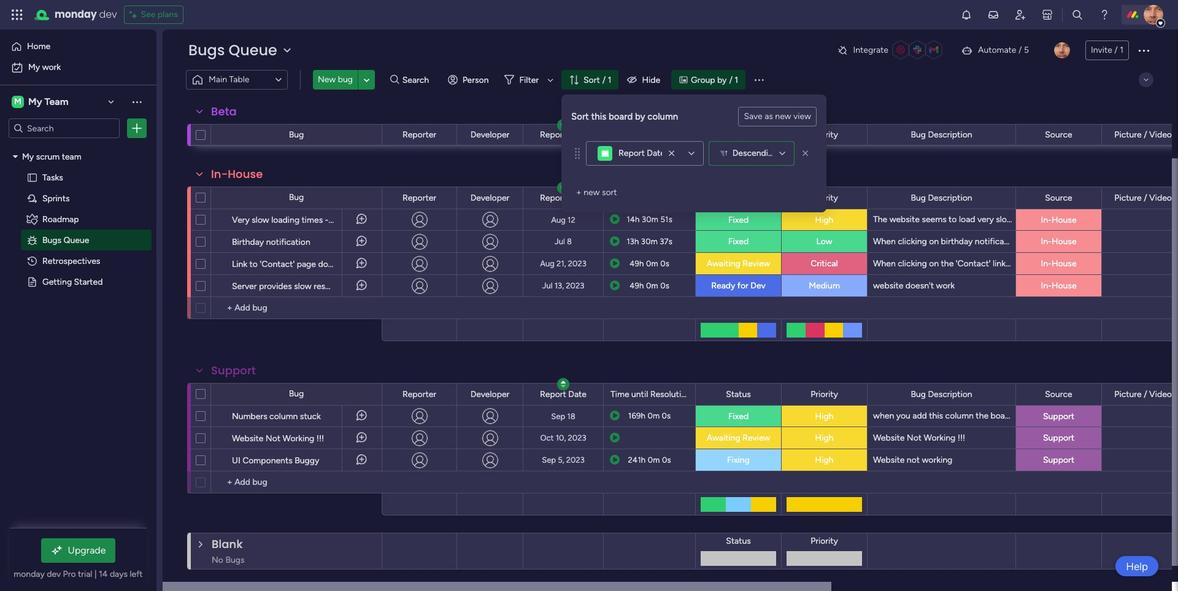 Task type: vqa. For each thing, say whether or not it's contained in the screenshot.
bottom This
yes



Task type: locate. For each thing, give the bounding box(es) containing it.
2 vertical spatial report date field
[[537, 388, 590, 401]]

sort down sort / 1
[[572, 111, 589, 122]]

0 vertical spatial time until resolution
[[611, 129, 691, 140]]

3 time until resolution field from the top
[[608, 388, 692, 401]]

house up the very
[[228, 166, 263, 182]]

awaiting up fixing
[[707, 433, 741, 443]]

angle down image
[[364, 75, 370, 84]]

time down sort this board by column
[[611, 129, 630, 140]]

1 horizontal spatial board
[[991, 411, 1014, 421]]

2 reporter field from the top
[[400, 191, 440, 205]]

1 time until resolution field from the top
[[608, 128, 692, 142]]

0 horizontal spatial bugs
[[42, 235, 61, 245]]

priority for fourth priority field from the top of the page
[[811, 536, 839, 546]]

public board image
[[26, 276, 38, 287]]

board
[[609, 111, 633, 122], [991, 411, 1014, 421]]

Reporter field
[[400, 128, 440, 142], [400, 191, 440, 205], [400, 388, 440, 401]]

the up the website doesn't work
[[941, 258, 954, 269]]

1 sort desc image from the top
[[561, 121, 566, 130]]

2 sort desc image from the top
[[561, 184, 566, 192]]

0 vertical spatial time until resolution field
[[608, 128, 692, 142]]

oct 10, 2023
[[541, 433, 587, 443]]

0 horizontal spatial monday
[[14, 569, 45, 580]]

public board image
[[26, 171, 38, 183]]

time until resolution field up 169h 0m 0s
[[608, 388, 692, 401]]

0 vertical spatial report date field
[[537, 128, 590, 142]]

1 vertical spatial clicking
[[898, 258, 927, 269]]

2 49h from the top
[[630, 281, 644, 290]]

sep for sep 5, 2023
[[542, 456, 556, 465]]

Status field
[[723, 128, 754, 142], [723, 388, 754, 401], [723, 535, 754, 548]]

1 horizontal spatial column
[[648, 111, 679, 122]]

1 vertical spatial reporter
[[403, 192, 437, 203]]

report up sep 18
[[540, 389, 567, 399]]

time for third "time until resolution" 'field' from the bottom
[[611, 129, 630, 140]]

by right group
[[718, 75, 727, 85]]

2023 right 5,
[[567, 456, 585, 465]]

work down home
[[42, 62, 61, 72]]

1 until from the top
[[632, 129, 648, 140]]

2 vertical spatial o
[[1175, 389, 1179, 399]]

james peterson image right 'help' icon
[[1144, 5, 1164, 25]]

13h 30m 37s
[[627, 237, 673, 246]]

2 vertical spatial status field
[[723, 535, 754, 548]]

workspace image
[[12, 95, 24, 109]]

1 vertical spatial bugs queue
[[42, 235, 89, 245]]

dev left see
[[99, 7, 117, 21]]

scrum
[[36, 151, 60, 161]]

2 status from the top
[[726, 389, 751, 399]]

times right response
[[351, 281, 372, 292]]

description
[[929, 129, 973, 140], [929, 192, 973, 203], [929, 389, 973, 399]]

2 vertical spatial bug description field
[[908, 388, 976, 401]]

bugs queue down roadmap
[[42, 235, 89, 245]]

date for first report date field from the top of the page
[[569, 129, 587, 140]]

bug description for first bug description field from the bottom of the page
[[911, 389, 973, 399]]

2 vertical spatial this
[[930, 411, 944, 421]]

2 picture from the top
[[1115, 192, 1142, 203]]

is left no
[[1046, 236, 1052, 246]]

aug left 12 in the left top of the page
[[551, 215, 566, 224]]

169h
[[629, 411, 646, 421]]

1 horizontal spatial 1
[[735, 75, 739, 85]]

1 horizontal spatial !!!
[[958, 432, 966, 443]]

gets
[[1016, 411, 1033, 421]]

2 source from the top
[[1046, 192, 1073, 203]]

time until resolution field up "14h 30m 51s" on the right of page
[[608, 191, 692, 205]]

2 bug description from the top
[[911, 192, 973, 203]]

my right workspace image
[[28, 96, 42, 107]]

my for my team
[[28, 96, 42, 107]]

my inside the workspace selection element
[[28, 96, 42, 107]]

stuck up the buggy
[[300, 411, 321, 422]]

arrow down image
[[543, 72, 558, 87]]

0 vertical spatial work
[[42, 62, 61, 72]]

notification
[[266, 237, 310, 247]]

30m right 13h
[[641, 237, 658, 246]]

low
[[817, 236, 833, 247]]

column down hide
[[648, 111, 679, 122]]

0 vertical spatial bug
[[338, 74, 353, 85]]

picture
[[1115, 129, 1142, 140], [1115, 192, 1142, 203], [1115, 389, 1142, 399]]

there
[[1024, 236, 1044, 246]]

3 description from the top
[[929, 389, 973, 399]]

board down sort / 1
[[609, 111, 633, 122]]

1 vertical spatial board
[[991, 411, 1014, 421]]

2023
[[568, 259, 587, 268], [566, 281, 585, 290], [568, 433, 587, 443], [567, 456, 585, 465]]

Picture / Video o field
[[1112, 128, 1179, 142], [1112, 191, 1179, 205], [1112, 388, 1179, 401]]

video for third picture / video o field from the bottom
[[1150, 129, 1172, 140]]

1 resolution from the top
[[651, 129, 691, 140]]

2 vertical spatial until
[[632, 389, 648, 399]]

new right +
[[584, 187, 600, 198]]

0 vertical spatial queue
[[229, 40, 277, 60]]

2 fixed from the top
[[729, 236, 749, 247]]

Source field
[[1043, 128, 1076, 142], [1043, 191, 1076, 205], [1043, 388, 1076, 401]]

Bug Description field
[[908, 128, 976, 142], [908, 191, 976, 205], [908, 388, 976, 401]]

2 developer from the top
[[471, 192, 510, 203]]

0 vertical spatial status field
[[723, 128, 754, 142]]

link to 'contact' page doesn't work
[[232, 259, 368, 269]]

bugs up main
[[188, 40, 225, 60]]

view
[[794, 111, 812, 122]]

report date field up sep 18
[[537, 388, 590, 401]]

1 status field from the top
[[723, 128, 754, 142]]

1 vertical spatial o
[[1175, 192, 1179, 203]]

2 vertical spatial description
[[929, 389, 973, 399]]

stuck right gets
[[1035, 411, 1056, 421]]

time until resolution down sort this board by column
[[611, 129, 691, 140]]

sort for sort / 1
[[584, 75, 600, 85]]

monday dev
[[55, 7, 117, 21]]

1 vertical spatial 49h
[[630, 281, 644, 290]]

report down sort this board by column
[[619, 148, 645, 158]]

2 vertical spatial fixed
[[729, 411, 749, 421]]

monday for monday dev pro trial | 14 days left
[[14, 569, 45, 580]]

0 vertical spatial o
[[1175, 129, 1179, 140]]

1 bug description from the top
[[911, 129, 973, 140]]

0 vertical spatial developer field
[[468, 128, 513, 142]]

source
[[1046, 129, 1073, 140], [1046, 192, 1073, 203], [1046, 389, 1073, 399]]

a
[[398, 215, 402, 225]]

o for third picture / video o field from the bottom
[[1175, 129, 1179, 140]]

on for birthday
[[930, 236, 939, 246]]

1 description from the top
[[929, 129, 973, 140]]

filter button
[[500, 70, 558, 90]]

james peterson image right 5 on the top of page
[[1055, 42, 1071, 58]]

1 vertical spatial awaiting
[[707, 433, 741, 443]]

1 priority field from the top
[[808, 128, 842, 142]]

priority
[[811, 129, 839, 140], [811, 192, 839, 203], [811, 389, 839, 399], [811, 536, 839, 546]]

bugs queue
[[188, 40, 277, 60], [42, 235, 89, 245]]

working up working
[[924, 432, 956, 443]]

dev for monday dev pro trial | 14 days left
[[47, 569, 61, 580]]

monday marketplace image
[[1042, 9, 1054, 21]]

0 vertical spatial on
[[930, 236, 939, 246]]

support
[[211, 363, 256, 378], [1044, 411, 1075, 421], [1044, 433, 1075, 443], [1044, 455, 1075, 465]]

30m for 14h
[[642, 215, 659, 224]]

in-house down no
[[1041, 258, 1077, 269]]

1 vertical spatial description
[[929, 192, 973, 203]]

3 priority from the top
[[811, 389, 839, 399]]

0 horizontal spatial is
[[390, 215, 396, 225]]

sort right 'arrow down' "image"
[[584, 75, 600, 85]]

In-House field
[[208, 166, 266, 182]]

1 for invite / 1
[[1120, 45, 1124, 55]]

1 picture / video o field from the top
[[1112, 128, 1179, 142]]

jul 8
[[555, 237, 572, 246]]

1 vertical spatial jul
[[543, 281, 553, 290]]

options image
[[1137, 43, 1152, 58], [131, 122, 143, 134]]

times left -
[[302, 215, 323, 225]]

1 vertical spatial reporter field
[[400, 191, 440, 205]]

3 o from the top
[[1175, 389, 1179, 399]]

time until resolution up "14h 30m 51s" on the right of page
[[611, 192, 691, 203]]

when
[[874, 236, 896, 246], [874, 258, 896, 269]]

time for 2nd "time until resolution" 'field' from the top
[[611, 192, 630, 203]]

1 vertical spatial this
[[374, 215, 388, 225]]

1 left hide popup button
[[608, 75, 612, 85]]

0 vertical spatial review
[[743, 258, 771, 269]]

update feed image
[[988, 9, 1000, 21]]

my inside list box
[[22, 151, 34, 161]]

1 on from the top
[[930, 236, 939, 246]]

3 picture / video o from the top
[[1115, 389, 1179, 399]]

aug left 21,
[[540, 259, 555, 268]]

picture / video o for second picture / video o field from the top
[[1115, 192, 1179, 203]]

report up aug 12
[[540, 192, 567, 203]]

aug for aug 12
[[551, 215, 566, 224]]

1 picture from the top
[[1115, 129, 1142, 140]]

board left gets
[[991, 411, 1014, 421]]

1 vertical spatial on
[[930, 258, 939, 269]]

my inside option
[[28, 62, 40, 72]]

sprints
[[42, 193, 70, 203]]

1 vertical spatial status field
[[723, 388, 754, 401]]

to right link
[[250, 259, 258, 269]]

0 vertical spatial monday
[[55, 7, 97, 21]]

2 vertical spatial bug description
[[911, 389, 973, 399]]

2023 for sep 5, 2023
[[567, 456, 585, 465]]

slow down link to 'contact' page doesn't work
[[294, 281, 312, 292]]

clicking for the
[[898, 258, 927, 269]]

1 vertical spatial source
[[1046, 192, 1073, 203]]

v2 search image
[[390, 73, 399, 87]]

!!! down when you add this column the board gets stuck
[[958, 432, 966, 443]]

0 vertical spatial aug
[[551, 215, 566, 224]]

3 sort desc image from the top
[[561, 380, 566, 389]]

3 source field from the top
[[1043, 388, 1076, 401]]

3 video from the top
[[1150, 389, 1172, 399]]

2 time from the top
[[611, 192, 630, 203]]

in-house up the very
[[211, 166, 263, 182]]

0 horizontal spatial birthday
[[941, 236, 973, 246]]

bug
[[911, 129, 926, 140], [289, 130, 304, 140], [289, 192, 304, 203], [911, 192, 926, 203], [289, 389, 304, 399], [911, 389, 926, 399]]

2023 right 13,
[[566, 281, 585, 290]]

report date field up aug 12
[[537, 191, 590, 205]]

1 clicking from the top
[[898, 236, 927, 246]]

2 time until resolution from the top
[[611, 192, 691, 203]]

select product image
[[11, 9, 23, 21]]

0 vertical spatial 30m
[[642, 215, 659, 224]]

i
[[1008, 258, 1011, 269]]

4 high from the top
[[816, 455, 834, 465]]

0 vertical spatial source field
[[1043, 128, 1076, 142]]

birthday
[[232, 237, 264, 247]]

priority for 4th priority field from the bottom of the page
[[811, 129, 839, 140]]

1 o from the top
[[1175, 129, 1179, 140]]

1 horizontal spatial to
[[1099, 258, 1107, 269]]

2023 right 10,
[[568, 433, 587, 443]]

3 priority field from the top
[[808, 388, 842, 401]]

2 vertical spatial developer
[[471, 389, 510, 399]]

0 vertical spatial awaiting
[[707, 258, 741, 269]]

critical
[[811, 258, 838, 269]]

queue
[[229, 40, 277, 60], [64, 235, 89, 245]]

picture for second picture / video o field from the top
[[1115, 192, 1142, 203]]

new right as
[[776, 111, 792, 122]]

bugs down roadmap
[[42, 235, 61, 245]]

8
[[567, 237, 572, 246]]

2 status field from the top
[[723, 388, 754, 401]]

page.
[[1145, 258, 1166, 269]]

1 vertical spatial awaiting review
[[707, 433, 771, 443]]

Report Date field
[[537, 128, 590, 142], [537, 191, 590, 205], [537, 388, 590, 401]]

house down no
[[1052, 258, 1077, 269]]

sort for sort this board by column
[[572, 111, 589, 122]]

0 vertical spatial developer
[[471, 129, 510, 140]]

49h 0m 0s
[[630, 259, 670, 268], [630, 281, 670, 290]]

Support field
[[208, 363, 259, 379]]

link
[[993, 258, 1006, 269]]

1 horizontal spatial jul
[[555, 237, 565, 246]]

1 vertical spatial times
[[351, 281, 372, 292]]

0 horizontal spatial times
[[302, 215, 323, 225]]

1 report date field from the top
[[537, 128, 590, 142]]

new
[[776, 111, 792, 122], [584, 187, 600, 198]]

ready
[[712, 281, 736, 291]]

0 vertical spatial jul
[[555, 237, 565, 246]]

my down home
[[28, 62, 40, 72]]

3 bug description from the top
[[911, 389, 973, 399]]

picture / video o
[[1115, 129, 1179, 140], [1115, 192, 1179, 203], [1115, 389, 1179, 399]]

high
[[816, 215, 834, 225], [816, 411, 834, 421], [816, 433, 834, 443], [816, 455, 834, 465]]

4 priority from the top
[[811, 536, 839, 546]]

website down when
[[874, 432, 905, 443]]

workspace options image
[[131, 96, 143, 108]]

1 vertical spatial bug description field
[[908, 191, 976, 205]]

+ Add bug text field
[[217, 301, 376, 316]]

2 vertical spatial sort desc image
[[561, 380, 566, 389]]

Developer field
[[468, 128, 513, 142], [468, 191, 513, 205], [468, 388, 513, 401]]

'contact'
[[956, 258, 991, 269], [260, 259, 295, 269]]

awaiting up ready
[[707, 258, 741, 269]]

0 vertical spatial picture / video o field
[[1112, 128, 1179, 142]]

1 vertical spatial until
[[632, 192, 648, 203]]

3 developer field from the top
[[468, 388, 513, 401]]

awaiting review up fixing
[[707, 433, 771, 443]]

ui components buggy
[[232, 456, 319, 466]]

jul 13, 2023
[[543, 281, 585, 290]]

sep left 5,
[[542, 456, 556, 465]]

o for third picture / video o field from the top of the page
[[1175, 389, 1179, 399]]

time until resolution for third "time until resolution" 'field' from the bottom
[[611, 129, 691, 140]]

1 vertical spatial time until resolution
[[611, 192, 691, 203]]

stuck
[[1035, 411, 1056, 421], [300, 411, 321, 422]]

2 horizontal spatial this
[[930, 411, 944, 421]]

1 vertical spatial work
[[349, 259, 368, 269]]

bug right the a
[[404, 215, 419, 225]]

1 vertical spatial video
[[1150, 192, 1172, 203]]

on for the
[[930, 258, 939, 269]]

work up response
[[349, 259, 368, 269]]

report date
[[540, 129, 587, 140], [619, 148, 665, 158], [540, 192, 587, 203], [540, 389, 587, 399]]

picture / video o for third picture / video o field from the top of the page
[[1115, 389, 1179, 399]]

not up ui components buggy
[[266, 433, 281, 444]]

1 vertical spatial time until resolution field
[[608, 191, 692, 205]]

2 awaiting review from the top
[[707, 433, 771, 443]]

my right caret down image
[[22, 151, 34, 161]]

/
[[1019, 45, 1022, 55], [1115, 45, 1118, 55], [603, 75, 606, 85], [730, 75, 733, 85], [1144, 129, 1148, 140], [1144, 192, 1148, 203], [1144, 389, 1148, 399]]

sep
[[551, 412, 565, 421], [542, 456, 556, 465]]

options image down workspace options icon
[[131, 122, 143, 134]]

1 picture / video o from the top
[[1115, 129, 1179, 140]]

0 vertical spatial source
[[1046, 129, 1073, 140]]

0 vertical spatial time
[[611, 129, 630, 140]]

house inside field
[[228, 166, 263, 182]]

when clicking on the 'contact' link i am simply re-directed to the main page.
[[874, 258, 1166, 269]]

2 review from the top
[[743, 433, 771, 443]]

1 reporter from the top
[[403, 129, 437, 140]]

2 o from the top
[[1175, 192, 1179, 203]]

to right directed
[[1099, 258, 1107, 269]]

0m
[[646, 259, 659, 268], [646, 281, 659, 290], [648, 411, 660, 421], [648, 455, 660, 464]]

until up the 14h
[[632, 192, 648, 203]]

3 bug description field from the top
[[908, 388, 976, 401]]

until up 169h
[[632, 389, 648, 399]]

1 vertical spatial fixed
[[729, 236, 749, 247]]

james peterson image
[[1144, 5, 1164, 25], [1055, 42, 1071, 58]]

0 vertical spatial sep
[[551, 412, 565, 421]]

1 bug description field from the top
[[908, 128, 976, 142]]

aug
[[551, 215, 566, 224], [540, 259, 555, 268]]

add
[[913, 411, 927, 421]]

jul left 13,
[[543, 281, 553, 290]]

2 video from the top
[[1150, 192, 1172, 203]]

birthday up directed
[[1066, 236, 1098, 246]]

3 status field from the top
[[723, 535, 754, 548]]

0 horizontal spatial queue
[[64, 235, 89, 245]]

automate
[[978, 45, 1017, 55]]

0 vertical spatial my
[[28, 62, 40, 72]]

2 vertical spatial picture / video o field
[[1112, 388, 1179, 401]]

1 horizontal spatial doesn't
[[906, 280, 934, 291]]

2 priority from the top
[[811, 192, 839, 203]]

queue up retrospectives
[[64, 235, 89, 245]]

0 vertical spatial when
[[874, 236, 896, 246]]

help image
[[1099, 9, 1111, 21]]

review up fixing
[[743, 433, 771, 443]]

work right website
[[937, 280, 955, 291]]

1 vertical spatial 49h 0m 0s
[[630, 281, 670, 290]]

169h 0m 0s
[[629, 411, 671, 421]]

bug right new
[[338, 74, 353, 85]]

in- inside field
[[211, 166, 228, 182]]

is left the a
[[390, 215, 396, 225]]

49h
[[630, 259, 644, 268], [630, 281, 644, 290]]

0 horizontal spatial column
[[270, 411, 298, 422]]

time up the 14h
[[611, 192, 630, 203]]

time until resolution up 169h 0m 0s
[[611, 389, 691, 399]]

1 vertical spatial 30m
[[641, 237, 658, 246]]

1 horizontal spatial dev
[[99, 7, 117, 21]]

monday left pro at bottom
[[14, 569, 45, 580]]

1 developer from the top
[[471, 129, 510, 140]]

times
[[302, 215, 323, 225], [351, 281, 372, 292]]

birthday left notification,
[[941, 236, 973, 246]]

1 when from the top
[[874, 236, 896, 246]]

1 inside invite / 1 button
[[1120, 45, 1124, 55]]

1 horizontal spatial this
[[592, 111, 607, 122]]

0 horizontal spatial slow
[[252, 215, 269, 225]]

roadmap
[[42, 214, 79, 224]]

241h 0m 0s
[[628, 455, 671, 464]]

awaiting review up "ready for dev"
[[707, 258, 771, 269]]

Time until Resolution field
[[608, 128, 692, 142], [608, 191, 692, 205], [608, 388, 692, 401]]

Search field
[[399, 71, 436, 88]]

this right add
[[930, 411, 944, 421]]

dev left pro at bottom
[[47, 569, 61, 580]]

1 vertical spatial monday
[[14, 569, 45, 580]]

bug
[[338, 74, 353, 85], [404, 215, 419, 225]]

2 picture / video o from the top
[[1115, 192, 1179, 203]]

1 video from the top
[[1150, 129, 1172, 140]]

Search in workspace field
[[26, 121, 103, 135]]

0 vertical spatial picture
[[1115, 129, 1142, 140]]

doesn't right website
[[906, 280, 934, 291]]

new bug button
[[313, 70, 358, 90]]

0 horizontal spatial working
[[283, 433, 314, 444]]

4 priority field from the top
[[808, 535, 842, 548]]

sep left 18
[[551, 412, 565, 421]]

1 birthday from the left
[[941, 236, 973, 246]]

bug description for 2nd bug description field from the bottom
[[911, 192, 973, 203]]

list box
[[0, 143, 157, 458]]

3 picture from the top
[[1115, 389, 1142, 399]]

2 vertical spatial time until resolution field
[[608, 388, 692, 401]]

1 priority from the top
[[811, 129, 839, 140]]

not right -
[[331, 215, 346, 225]]

3 time from the top
[[611, 389, 630, 399]]

1 vertical spatial source field
[[1043, 191, 1076, 205]]

website not working !!! down add
[[874, 432, 966, 443]]

time up 169h
[[611, 389, 630, 399]]

website not working !!! down numbers column stuck
[[232, 433, 324, 444]]

picture for third picture / video o field from the top of the page
[[1115, 389, 1142, 399]]

0 horizontal spatial james peterson image
[[1055, 42, 1071, 58]]

2 clicking from the top
[[898, 258, 927, 269]]

monday up home link
[[55, 7, 97, 21]]

bugs
[[188, 40, 225, 60], [42, 235, 61, 245]]

0 vertical spatial board
[[609, 111, 633, 122]]

14
[[99, 569, 108, 580]]

sort desc image
[[561, 121, 566, 130], [561, 184, 566, 192], [561, 380, 566, 389]]

bug inside button
[[338, 74, 353, 85]]

1 vertical spatial sep
[[542, 456, 556, 465]]

2023 right 21,
[[568, 259, 587, 268]]

3 time until resolution from the top
[[611, 389, 691, 399]]

invite
[[1091, 45, 1113, 55]]

1 time until resolution from the top
[[611, 129, 691, 140]]

Priority field
[[808, 128, 842, 142], [808, 191, 842, 205], [808, 388, 842, 401], [808, 535, 842, 548]]

column right numbers
[[270, 411, 298, 422]]

integrate
[[854, 45, 889, 55]]

time until resolution field down sort this board by column
[[608, 128, 692, 142]]

sort
[[584, 75, 600, 85], [572, 111, 589, 122]]

slow
[[252, 215, 269, 225], [294, 281, 312, 292]]

aug 21, 2023
[[540, 259, 587, 268]]

response
[[314, 281, 349, 292]]

option
[[0, 145, 157, 148]]

'contact' up provides
[[260, 259, 295, 269]]

doesn't up response
[[318, 259, 347, 269]]

1 right 'invite'
[[1120, 45, 1124, 55]]

birthday
[[941, 236, 973, 246], [1066, 236, 1098, 246]]

beta
[[211, 104, 237, 119]]

when
[[874, 411, 895, 421]]

working up the buggy
[[283, 433, 314, 444]]

main table button
[[186, 70, 288, 90]]

queue up table
[[229, 40, 277, 60]]

dev for monday dev
[[99, 7, 117, 21]]

3 status from the top
[[726, 536, 751, 546]]

sort desc image for second report date field from the bottom of the page
[[561, 184, 566, 192]]

column right add
[[946, 411, 974, 421]]

caret down image
[[13, 152, 18, 161]]

0 horizontal spatial bugs queue
[[42, 235, 89, 245]]

the left main
[[1109, 258, 1122, 269]]

21,
[[557, 259, 566, 268]]

0 vertical spatial sort
[[584, 75, 600, 85]]

website
[[874, 432, 905, 443], [232, 433, 264, 444], [874, 455, 905, 465]]

home link
[[7, 37, 149, 56]]

slow right the very
[[252, 215, 269, 225]]

report
[[540, 129, 567, 140], [619, 148, 645, 158], [540, 192, 567, 203], [540, 389, 567, 399]]

1 time from the top
[[611, 129, 630, 140]]

0 vertical spatial status
[[726, 129, 751, 140]]

3 reporter field from the top
[[400, 388, 440, 401]]

14h
[[627, 215, 640, 224]]

2 when from the top
[[874, 258, 896, 269]]

my work option
[[7, 58, 149, 77]]

report down 'arrow down' "image"
[[540, 129, 567, 140]]

1 vertical spatial slow
[[294, 281, 312, 292]]

time until resolution for 2nd "time until resolution" 'field' from the top
[[611, 192, 691, 203]]

1
[[1120, 45, 1124, 55], [608, 75, 612, 85], [735, 75, 739, 85]]

0 vertical spatial this
[[592, 111, 607, 122]]

1 reporter field from the top
[[400, 128, 440, 142]]



Task type: describe. For each thing, give the bounding box(es) containing it.
37s
[[660, 237, 673, 246]]

report date up aug 12
[[540, 192, 587, 203]]

0 horizontal spatial to
[[250, 259, 258, 269]]

date for second report date field from the bottom of the page
[[569, 192, 587, 203]]

1 for sort / 1
[[608, 75, 612, 85]]

1 awaiting review from the top
[[707, 258, 771, 269]]

|
[[94, 569, 97, 580]]

2 high from the top
[[816, 411, 834, 421]]

1 horizontal spatial bug
[[404, 215, 419, 225]]

date for first report date field from the bottom
[[569, 389, 587, 399]]

remove sort image
[[800, 147, 812, 160]]

house up no
[[1052, 215, 1077, 225]]

1 source from the top
[[1046, 129, 1073, 140]]

getting started
[[42, 276, 103, 287]]

provides
[[259, 281, 292, 292]]

components
[[243, 456, 293, 466]]

link
[[232, 259, 247, 269]]

am
[[1013, 258, 1024, 269]]

fixing
[[728, 455, 750, 465]]

0 vertical spatial bugs queue
[[188, 40, 277, 60]]

filter
[[520, 75, 539, 85]]

team
[[62, 151, 81, 161]]

report date up sep 18
[[540, 389, 587, 399]]

3 reporter from the top
[[403, 389, 437, 399]]

server
[[232, 281, 257, 292]]

1 vertical spatial by
[[635, 111, 646, 122]]

my for my scrum team
[[22, 151, 34, 161]]

/ inside button
[[1115, 45, 1118, 55]]

3 high from the top
[[816, 433, 834, 443]]

1 horizontal spatial is
[[1046, 236, 1052, 246]]

queue inside list box
[[64, 235, 89, 245]]

left
[[130, 569, 143, 580]]

sort / 1
[[584, 75, 612, 85]]

0 vertical spatial options image
[[1137, 43, 1152, 58]]

column for by
[[648, 111, 679, 122]]

0 vertical spatial slow
[[252, 215, 269, 225]]

upgrade
[[68, 545, 106, 556]]

when for when clicking on birthday notification, there is no birthday post
[[874, 236, 896, 246]]

0 horizontal spatial board
[[609, 111, 633, 122]]

re-
[[1053, 258, 1065, 269]]

2023 for oct 10, 2023
[[568, 433, 587, 443]]

website down numbers
[[232, 433, 264, 444]]

18
[[567, 412, 576, 421]]

Blank field
[[209, 537, 246, 553]]

invite members image
[[1015, 9, 1027, 21]]

5,
[[558, 456, 565, 465]]

list box containing my scrum team
[[0, 143, 157, 458]]

buggy
[[295, 456, 319, 466]]

+ Add bug text field
[[217, 475, 376, 490]]

invite / 1
[[1091, 45, 1124, 55]]

in-house down re-
[[1041, 281, 1077, 291]]

1 source field from the top
[[1043, 128, 1076, 142]]

you
[[897, 411, 911, 421]]

picture / video o for third picture / video o field from the bottom
[[1115, 129, 1179, 140]]

getting
[[42, 276, 72, 287]]

0 horizontal spatial the
[[941, 258, 954, 269]]

report date down 'arrow down' "image"
[[540, 129, 587, 140]]

1 horizontal spatial queue
[[229, 40, 277, 60]]

menu image
[[753, 74, 766, 86]]

0 horizontal spatial stuck
[[300, 411, 321, 422]]

when for when clicking on the 'contact' link i am simply re-directed to the main page.
[[874, 258, 896, 269]]

started
[[74, 276, 103, 287]]

see plans
[[141, 9, 178, 20]]

save
[[744, 111, 763, 122]]

2023 for aug 21, 2023
[[568, 259, 587, 268]]

upgrade button
[[41, 538, 116, 563]]

monday for monday dev
[[55, 7, 97, 21]]

1 review from the top
[[743, 258, 771, 269]]

no
[[1054, 236, 1064, 246]]

sort desc image for first report date field from the top of the page
[[561, 121, 566, 130]]

v2 sort descending image
[[721, 149, 728, 158]]

3 fixed from the top
[[729, 411, 749, 421]]

0 horizontal spatial not
[[266, 433, 281, 444]]

2 until from the top
[[632, 192, 648, 203]]

main
[[209, 74, 227, 85]]

time until resolution for first "time until resolution" 'field' from the bottom
[[611, 389, 691, 399]]

working
[[922, 455, 953, 465]]

3 developer from the top
[[471, 389, 510, 399]]

0 horizontal spatial new
[[584, 187, 600, 198]]

13h
[[627, 237, 639, 246]]

medium
[[809, 281, 840, 291]]

51s
[[661, 215, 673, 224]]

picture for third picture / video o field from the bottom
[[1115, 129, 1142, 140]]

column for this
[[946, 411, 974, 421]]

+ new sort button
[[572, 183, 622, 203]]

clicking for birthday
[[898, 236, 927, 246]]

person button
[[443, 70, 496, 90]]

sep for sep 18
[[551, 412, 565, 421]]

2 bug description field from the top
[[908, 191, 976, 205]]

1 horizontal spatial 'contact'
[[956, 258, 991, 269]]

0 horizontal spatial !!!
[[317, 433, 324, 444]]

monday dev pro trial | 14 days left
[[14, 569, 143, 580]]

2 reporter from the top
[[403, 192, 437, 203]]

numbers
[[232, 411, 267, 422]]

2023 for jul 13, 2023
[[566, 281, 585, 290]]

as
[[765, 111, 773, 122]]

expand image
[[1142, 75, 1152, 85]]

1 developer field from the top
[[468, 128, 513, 142]]

1 horizontal spatial working
[[924, 432, 956, 443]]

plans
[[158, 9, 178, 20]]

my team
[[28, 96, 68, 107]]

+ new sort
[[576, 187, 617, 198]]

save as new view button
[[739, 107, 817, 126]]

1 horizontal spatial slow
[[294, 281, 312, 292]]

house down re-
[[1052, 281, 1077, 291]]

2 horizontal spatial the
[[1109, 258, 1122, 269]]

2 birthday from the left
[[1066, 236, 1098, 246]]

0 horizontal spatial options image
[[131, 122, 143, 134]]

tasks
[[42, 172, 63, 182]]

1 49h 0m 0s from the top
[[630, 259, 670, 268]]

1 status from the top
[[726, 129, 751, 140]]

report date down sort this board by column
[[619, 148, 665, 158]]

bugs inside list box
[[42, 235, 61, 245]]

12
[[568, 215, 576, 224]]

save as new view
[[744, 111, 812, 122]]

3 resolution from the top
[[651, 389, 691, 399]]

website not working
[[874, 455, 953, 465]]

bug description for third bug description field from the bottom
[[911, 129, 973, 140]]

numbers column stuck
[[232, 411, 321, 422]]

3 report date field from the top
[[537, 388, 590, 401]]

notifications image
[[961, 9, 973, 21]]

0 horizontal spatial 'contact'
[[260, 259, 295, 269]]

sep 18
[[551, 412, 576, 421]]

5
[[1025, 45, 1029, 55]]

Beta field
[[208, 104, 240, 120]]

1 horizontal spatial not
[[331, 215, 346, 225]]

if
[[366, 215, 372, 225]]

aug for aug 21, 2023
[[540, 259, 555, 268]]

sure
[[348, 215, 364, 225]]

1 49h from the top
[[630, 259, 644, 268]]

in-house up re-
[[1041, 236, 1077, 247]]

1 vertical spatial doesn't
[[906, 280, 934, 291]]

2 report date field from the top
[[537, 191, 590, 205]]

work inside option
[[42, 62, 61, 72]]

1 vertical spatial james peterson image
[[1055, 42, 1071, 58]]

see plans button
[[124, 6, 183, 24]]

main
[[1124, 258, 1143, 269]]

3 source from the top
[[1046, 389, 1073, 399]]

3 until from the top
[[632, 389, 648, 399]]

very
[[232, 215, 250, 225]]

2 time until resolution field from the top
[[608, 191, 692, 205]]

2 source field from the top
[[1043, 191, 1076, 205]]

1 horizontal spatial website not working !!!
[[874, 432, 966, 443]]

workspace selection element
[[12, 95, 70, 109]]

2 resolution from the top
[[651, 192, 691, 203]]

jul for jul 13, 2023
[[543, 281, 553, 290]]

10,
[[556, 433, 566, 443]]

aug 12
[[551, 215, 576, 224]]

when clicking on birthday notification, there is no birthday post
[[874, 236, 1117, 246]]

loading
[[272, 215, 300, 225]]

2 horizontal spatial work
[[937, 280, 955, 291]]

support inside field
[[211, 363, 256, 378]]

video for second picture / video o field from the top
[[1150, 192, 1172, 203]]

person
[[463, 75, 489, 85]]

0 horizontal spatial website not working !!!
[[232, 433, 324, 444]]

help
[[1127, 560, 1149, 572]]

2 horizontal spatial not
[[907, 432, 922, 443]]

2 developer field from the top
[[468, 191, 513, 205]]

priority for 2nd priority field
[[811, 192, 839, 203]]

trial
[[78, 569, 92, 580]]

automate / 5
[[978, 45, 1029, 55]]

new bug
[[318, 74, 353, 85]]

1 fixed from the top
[[729, 215, 749, 225]]

blank
[[212, 537, 243, 552]]

1 horizontal spatial james peterson image
[[1144, 5, 1164, 25]]

search everything image
[[1072, 9, 1084, 21]]

jul for jul 8
[[555, 237, 565, 246]]

website doesn't work
[[874, 280, 955, 291]]

+
[[576, 187, 582, 198]]

0 vertical spatial doesn't
[[318, 259, 347, 269]]

website left "not"
[[874, 455, 905, 465]]

integrate button
[[833, 37, 951, 63]]

in-house up no
[[1041, 215, 1077, 225]]

1 horizontal spatial by
[[718, 75, 727, 85]]

video for third picture / video o field from the top of the page
[[1150, 389, 1172, 399]]

13,
[[555, 281, 564, 290]]

page
[[297, 259, 316, 269]]

ready for dev
[[712, 281, 766, 291]]

2 picture / video o field from the top
[[1112, 191, 1179, 205]]

directed
[[1065, 258, 1097, 269]]

2 awaiting from the top
[[707, 433, 741, 443]]

in-house inside field
[[211, 166, 263, 182]]

2 priority field from the top
[[808, 191, 842, 205]]

sort desc image for first report date field from the bottom
[[561, 380, 566, 389]]

-
[[325, 215, 329, 225]]

1 horizontal spatial the
[[976, 411, 989, 421]]

new
[[318, 74, 336, 85]]

1 high from the top
[[816, 215, 834, 225]]

bugs queue button
[[186, 40, 297, 60]]

post
[[1100, 236, 1117, 246]]

0 vertical spatial bugs
[[188, 40, 225, 60]]

2 49h 0m 0s from the top
[[630, 281, 670, 290]]

1 awaiting from the top
[[707, 258, 741, 269]]

o for second picture / video o field from the top
[[1175, 192, 1179, 203]]

2 description from the top
[[929, 192, 973, 203]]

house up re-
[[1052, 236, 1077, 247]]

home
[[27, 41, 50, 52]]

simply
[[1027, 258, 1051, 269]]

time for first "time until resolution" 'field' from the bottom
[[611, 389, 630, 399]]

0 vertical spatial times
[[302, 215, 323, 225]]

main table
[[209, 74, 249, 85]]

my scrum team
[[22, 151, 81, 161]]

invite / 1 button
[[1086, 41, 1130, 60]]

0 horizontal spatial this
[[374, 215, 388, 225]]

30m for 13h
[[641, 237, 658, 246]]

table
[[229, 74, 249, 85]]

sort
[[602, 187, 617, 198]]

1 horizontal spatial work
[[349, 259, 368, 269]]

group
[[691, 75, 716, 85]]

my for my work
[[28, 62, 40, 72]]

1 horizontal spatial stuck
[[1035, 411, 1056, 421]]

oct
[[541, 433, 554, 443]]

1 horizontal spatial new
[[776, 111, 792, 122]]

home option
[[7, 37, 149, 56]]

3 picture / video o field from the top
[[1112, 388, 1179, 401]]

pro
[[63, 569, 76, 580]]

priority for 2nd priority field from the bottom
[[811, 389, 839, 399]]



